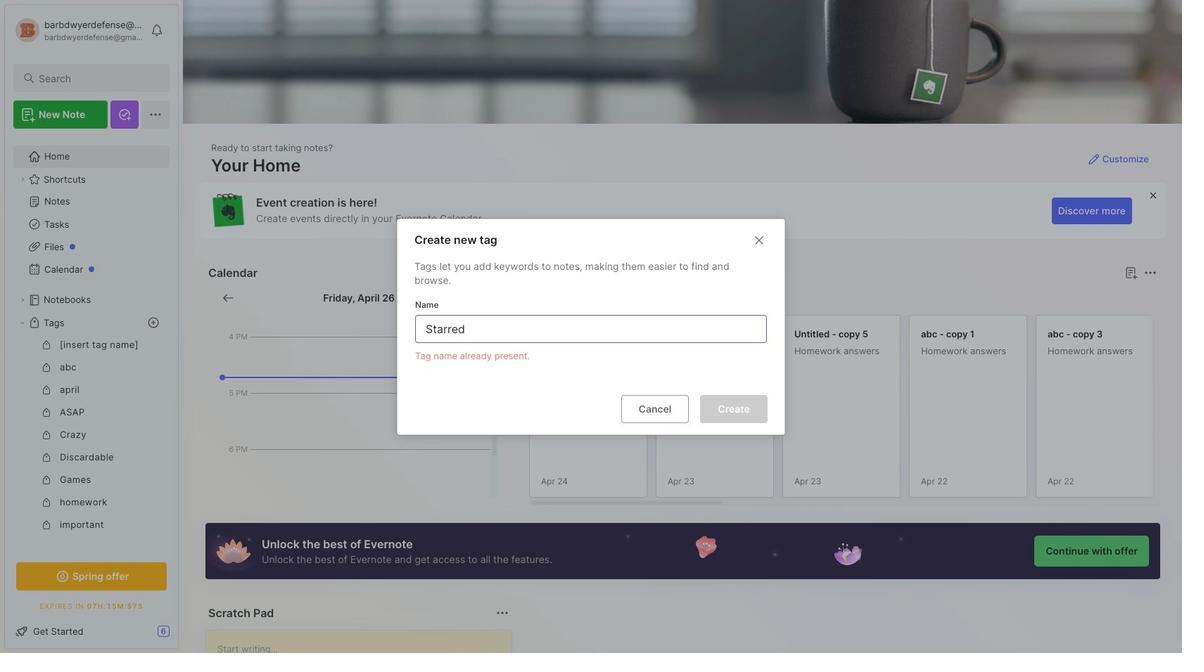 Task type: vqa. For each thing, say whether or not it's contained in the screenshot.
checkbox
no



Task type: locate. For each thing, give the bounding box(es) containing it.
Start writing… text field
[[217, 631, 511, 654]]

tree
[[5, 137, 178, 654]]

None search field
[[39, 70, 157, 87]]

group
[[13, 334, 170, 654]]

row group
[[529, 315, 1182, 507]]

expand notebooks image
[[18, 296, 27, 305]]

tab
[[532, 290, 573, 307]]

close image
[[751, 232, 768, 249]]

group inside tree
[[13, 334, 170, 654]]

new evernote calendar event image
[[453, 265, 470, 281]]

Tag name text field
[[424, 315, 761, 342]]



Task type: describe. For each thing, give the bounding box(es) containing it.
expand tags image
[[18, 319, 27, 327]]

main element
[[0, 0, 183, 654]]

tree inside the main element
[[5, 137, 178, 654]]

Search text field
[[39, 72, 157, 85]]

none search field inside the main element
[[39, 70, 157, 87]]



